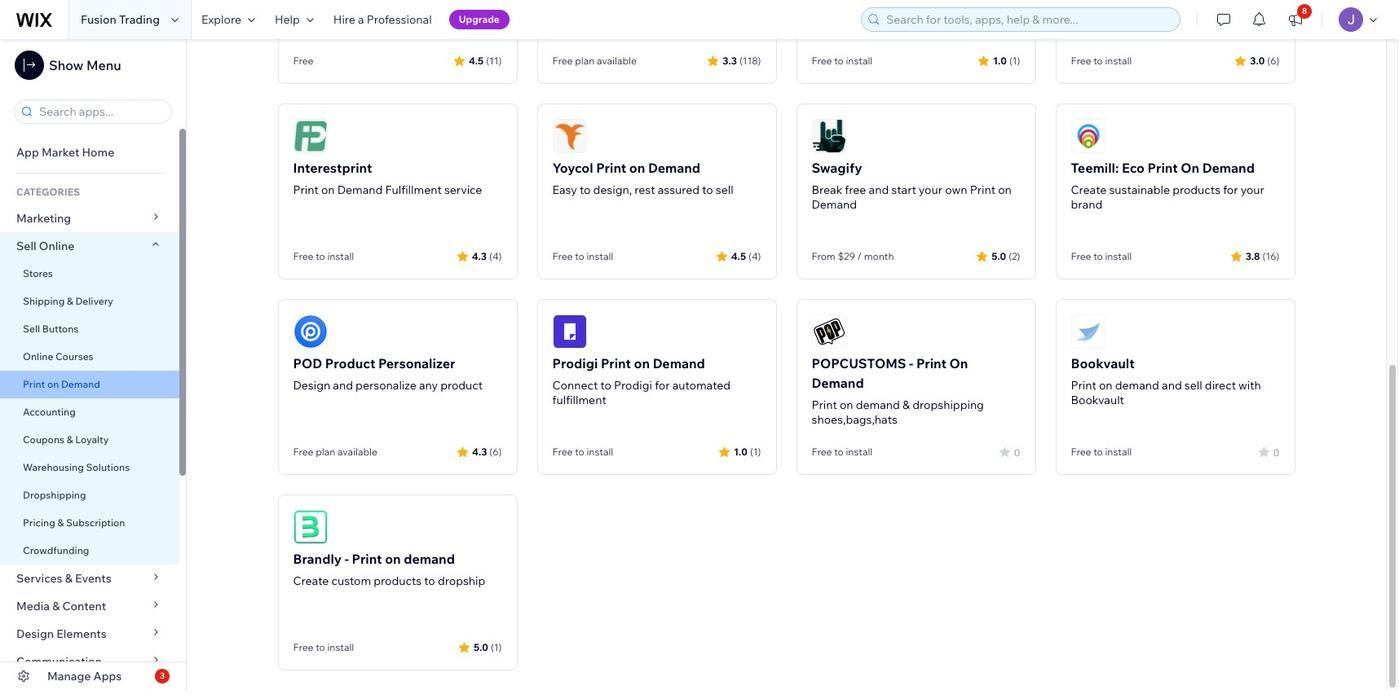 Task type: describe. For each thing, give the bounding box(es) containing it.
plan for 3.3
[[575, 55, 595, 67]]

interestprint
[[293, 160, 372, 176]]

print inside teemill: eco print on demand create sustainable products for your brand
[[1148, 160, 1178, 176]]

professional
[[367, 12, 432, 27]]

upgrade
[[459, 13, 500, 25]]

- for popcustoms
[[909, 356, 914, 372]]

free to install for brandly - print on demand
[[293, 642, 354, 654]]

from $29 / month
[[812, 250, 894, 263]]

shoes,bags,hats
[[812, 413, 898, 427]]

menu
[[86, 57, 121, 73]]

1 vertical spatial prodigi
[[614, 378, 652, 393]]

print inside interestprint print on demand fulfillment service
[[293, 183, 319, 197]]

help button
[[265, 0, 324, 39]]

coupons
[[23, 434, 64, 446]]

Search apps... field
[[34, 100, 166, 123]]

(4) for yoycol print on demand
[[749, 250, 761, 262]]

print up the dropshipping
[[917, 356, 947, 372]]

(4) for interestprint
[[489, 250, 502, 262]]

solutions
[[86, 462, 130, 474]]

swagify
[[812, 160, 862, 176]]

5.0 for demand
[[474, 641, 488, 654]]

install for prodigi print on demand
[[587, 446, 614, 458]]

8
[[1302, 6, 1308, 16]]

free plan available for 3.3 (118)
[[553, 55, 637, 67]]

demand inside bookvault print on demand and sell direct with bookvault
[[1115, 378, 1160, 393]]

pricing & subscription
[[23, 517, 125, 529]]

month
[[864, 250, 894, 263]]

free
[[845, 183, 866, 197]]

products for on
[[1173, 183, 1221, 197]]

print inside prodigi print on demand connect to prodigi for automated fulfillment
[[601, 356, 631, 372]]

design inside sidebar element
[[16, 627, 54, 642]]

on inside sidebar element
[[47, 378, 59, 391]]

sell for sell online
[[16, 239, 36, 254]]

explore
[[201, 12, 241, 27]]

install for yoycol print on demand
[[587, 250, 614, 263]]

on inside yoycol print on demand easy to design, rest assured to sell
[[629, 160, 645, 176]]

print on demand link
[[0, 371, 179, 399]]

fusion trading
[[81, 12, 160, 27]]

(6) for 4.3 (6)
[[490, 446, 502, 458]]

show menu button
[[15, 51, 121, 80]]

delivery
[[75, 295, 113, 307]]

buttons
[[42, 323, 79, 335]]

online courses
[[23, 351, 93, 363]]

interestprint print on demand fulfillment service
[[293, 160, 482, 197]]

yoycol print on demand logo image
[[553, 119, 587, 153]]

3.8
[[1246, 250, 1260, 262]]

prodigi print on demand connect to prodigi for automated fulfillment
[[553, 356, 731, 408]]

4.3 (4)
[[472, 250, 502, 262]]

4.5 for 4.5 (4)
[[731, 250, 746, 262]]

from
[[812, 250, 836, 263]]

popcustoms - print on demand logo image
[[812, 315, 846, 349]]

demand inside the swagify break free and start your own print on demand
[[812, 197, 857, 212]]

available for 3.3 (118)
[[597, 55, 637, 67]]

teemill:
[[1071, 160, 1119, 176]]

demand inside sidebar element
[[61, 378, 100, 391]]

and for pod product personalizer
[[333, 378, 353, 393]]

5.0 (1)
[[474, 641, 502, 654]]

/
[[858, 250, 862, 263]]

8 button
[[1278, 0, 1314, 39]]

coupons & loyalty link
[[0, 427, 179, 454]]

print inside brandly - print on demand create custom products to dropship
[[352, 551, 382, 568]]

app market home link
[[0, 139, 179, 166]]

on for -
[[950, 356, 968, 372]]

dropshipping link
[[0, 482, 179, 510]]

5.0 (2)
[[992, 250, 1021, 262]]

warehousing
[[23, 462, 84, 474]]

demand inside teemill: eco print on demand create sustainable products for your brand
[[1203, 160, 1255, 176]]

teemill: eco print on demand create sustainable products for your brand
[[1071, 160, 1265, 212]]

hire
[[333, 12, 355, 27]]

app
[[16, 145, 39, 160]]

(2)
[[1009, 250, 1021, 262]]

& for loyalty
[[67, 434, 73, 446]]

for inside teemill: eco print on demand create sustainable products for your brand
[[1223, 183, 1238, 197]]

& inside popcustoms - print on demand print on demand & dropshipping shoes,bags,hats
[[903, 398, 910, 413]]

online courses link
[[0, 343, 179, 371]]

product
[[441, 378, 483, 393]]

custom
[[331, 574, 371, 589]]

(1) for prodigi print on demand
[[750, 446, 761, 458]]

your inside teemill: eco print on demand create sustainable products for your brand
[[1241, 183, 1265, 197]]

sell inside yoycol print on demand easy to design, rest assured to sell
[[716, 183, 734, 197]]

coupons & loyalty
[[23, 434, 109, 446]]

3.0 (6)
[[1250, 54, 1280, 66]]

print on demand
[[23, 378, 100, 391]]

warehousing solutions
[[23, 462, 130, 474]]

design elements
[[16, 627, 107, 642]]

pricing
[[23, 517, 55, 529]]

products for on
[[374, 574, 422, 589]]

(6) for 3.0 (6)
[[1268, 54, 1280, 66]]

to inside prodigi print on demand connect to prodigi for automated fulfillment
[[601, 378, 612, 393]]

automated
[[673, 378, 731, 393]]

popcustoms - print on demand print on demand & dropshipping shoes,bags,hats
[[812, 356, 984, 427]]

print inside yoycol print on demand easy to design, rest assured to sell
[[596, 160, 627, 176]]

apps
[[93, 670, 122, 684]]

0 horizontal spatial prodigi
[[553, 356, 598, 372]]

free to install for yoycol print on demand
[[553, 250, 614, 263]]

brandly - print on demand create custom products to dropship
[[293, 551, 486, 589]]

crowdfunding link
[[0, 537, 179, 565]]

bookvault logo image
[[1071, 315, 1105, 349]]

demand inside popcustoms - print on demand print on demand & dropshipping shoes,bags,hats
[[812, 375, 864, 391]]

home
[[82, 145, 114, 160]]

on for eco
[[1181, 160, 1200, 176]]

dropshipping
[[23, 489, 86, 502]]

free to install for prodigi print on demand
[[553, 446, 614, 458]]

warehousing solutions link
[[0, 454, 179, 482]]

shipping
[[23, 295, 65, 307]]

& for content
[[52, 599, 60, 614]]

(118)
[[740, 54, 761, 66]]

sell for sell buttons
[[23, 323, 40, 335]]

own
[[945, 183, 968, 197]]

2 horizontal spatial (1)
[[1010, 54, 1021, 66]]

1 horizontal spatial 1.0
[[993, 54, 1007, 66]]

3.3 (118)
[[723, 54, 761, 66]]

hire a professional
[[333, 12, 432, 27]]

help
[[275, 12, 300, 27]]

brandly - print on demand logo image
[[293, 511, 327, 545]]

4.3 (6)
[[472, 446, 502, 458]]

services & events
[[16, 572, 112, 586]]

free to install for interestprint
[[293, 250, 354, 263]]

communication
[[16, 655, 105, 670]]

4.5 (11)
[[469, 54, 502, 66]]

free to install for teemill: eco print on demand
[[1071, 250, 1132, 263]]

& for events
[[65, 572, 73, 586]]

swagify break free and start your own print on demand
[[812, 160, 1012, 212]]

yoycol print on demand easy to design, rest assured to sell
[[553, 160, 734, 197]]

product
[[325, 356, 375, 372]]

categories
[[16, 186, 80, 198]]

interestprint logo image
[[293, 119, 327, 153]]



Task type: locate. For each thing, give the bounding box(es) containing it.
print inside the swagify break free and start your own print on demand
[[970, 183, 996, 197]]

& right pricing
[[57, 517, 64, 529]]

0 vertical spatial bookvault
[[1071, 356, 1135, 372]]

1 (4) from the left
[[489, 250, 502, 262]]

services
[[16, 572, 62, 586]]

1 horizontal spatial demand
[[856, 398, 900, 413]]

on
[[629, 160, 645, 176], [321, 183, 335, 197], [998, 183, 1012, 197], [634, 356, 650, 372], [47, 378, 59, 391], [1099, 378, 1113, 393], [840, 398, 854, 413], [385, 551, 401, 568]]

sidebar element
[[0, 39, 187, 691]]

4.5
[[469, 54, 484, 66], [731, 250, 746, 262]]

- for brandly
[[345, 551, 349, 568]]

4.5 for 4.5 (11)
[[469, 54, 484, 66]]

0 for on
[[1014, 447, 1021, 459]]

4.3 down service
[[472, 250, 487, 262]]

install for bookvault
[[1105, 446, 1132, 458]]

0 vertical spatial 5.0
[[992, 250, 1007, 262]]

create
[[1071, 183, 1107, 197], [293, 574, 329, 589]]

media & content
[[16, 599, 106, 614]]

to inside brandly - print on demand create custom products to dropship
[[424, 574, 435, 589]]

and left the direct
[[1162, 378, 1182, 393]]

prodigi right 'fulfillment'
[[614, 378, 652, 393]]

-
[[909, 356, 914, 372], [345, 551, 349, 568]]

print right own
[[970, 183, 996, 197]]

on
[[1181, 160, 1200, 176], [950, 356, 968, 372]]

plan up yoycol print on demand logo at the left
[[575, 55, 595, 67]]

direct
[[1205, 378, 1236, 393]]

free plan available for 4.3 (6)
[[293, 446, 377, 458]]

1 bookvault from the top
[[1071, 356, 1135, 372]]

on inside the swagify break free and start your own print on demand
[[998, 183, 1012, 197]]

prodigi print on demand logo image
[[553, 315, 587, 349]]

1 vertical spatial 1.0
[[734, 446, 748, 458]]

1 vertical spatial (6)
[[490, 446, 502, 458]]

print up custom at the left bottom
[[352, 551, 382, 568]]

1 horizontal spatial sell
[[1185, 378, 1203, 393]]

0 vertical spatial 4.5
[[469, 54, 484, 66]]

on inside teemill: eco print on demand create sustainable products for your brand
[[1181, 160, 1200, 176]]

5.0 down "dropship"
[[474, 641, 488, 654]]

1 vertical spatial 4.5
[[731, 250, 746, 262]]

2 0 from the left
[[1274, 447, 1280, 459]]

sustainable
[[1110, 183, 1170, 197]]

1 horizontal spatial for
[[1223, 183, 1238, 197]]

available for 4.3 (6)
[[338, 446, 377, 458]]

0 horizontal spatial free plan available
[[293, 446, 377, 458]]

and for bookvault
[[1162, 378, 1182, 393]]

print inside bookvault print on demand and sell direct with bookvault
[[1071, 378, 1097, 393]]

personalizer
[[378, 356, 455, 372]]

1 horizontal spatial 4.5
[[731, 250, 746, 262]]

1 vertical spatial sell
[[23, 323, 40, 335]]

marketing
[[16, 211, 71, 226]]

1 horizontal spatial prodigi
[[614, 378, 652, 393]]

- up custom at the left bottom
[[345, 551, 349, 568]]

1 horizontal spatial 0
[[1274, 447, 1280, 459]]

rest
[[635, 183, 655, 197]]

demand inside interestprint print on demand fulfillment service
[[337, 183, 383, 197]]

5.0 left (2)
[[992, 250, 1007, 262]]

to
[[834, 55, 844, 67], [1094, 55, 1103, 67], [580, 183, 591, 197], [702, 183, 713, 197], [316, 250, 325, 263], [575, 250, 584, 263], [1094, 250, 1103, 263], [601, 378, 612, 393], [575, 446, 584, 458], [834, 446, 844, 458], [1094, 446, 1103, 458], [424, 574, 435, 589], [316, 642, 325, 654]]

plan up brandly - print on demand logo
[[316, 446, 335, 458]]

- right popcustoms
[[909, 356, 914, 372]]

teemill: eco print on demand logo image
[[1071, 119, 1105, 153]]

create for brandly
[[293, 574, 329, 589]]

demand inside brandly - print on demand create custom products to dropship
[[404, 551, 455, 568]]

1 vertical spatial for
[[655, 378, 670, 393]]

on inside prodigi print on demand connect to prodigi for automated fulfillment
[[634, 356, 650, 372]]

install
[[846, 55, 873, 67], [1105, 55, 1132, 67], [327, 250, 354, 263], [587, 250, 614, 263], [1105, 250, 1132, 263], [587, 446, 614, 458], [846, 446, 873, 458], [1105, 446, 1132, 458], [327, 642, 354, 654]]

create down teemill: on the top
[[1071, 183, 1107, 197]]

on inside popcustoms - print on demand print on demand & dropshipping shoes,bags,hats
[[950, 356, 968, 372]]

& left loyalty
[[67, 434, 73, 446]]

install for interestprint
[[327, 250, 354, 263]]

1 horizontal spatial and
[[869, 183, 889, 197]]

0 horizontal spatial plan
[[316, 446, 335, 458]]

demand inside prodigi print on demand connect to prodigi for automated fulfillment
[[653, 356, 705, 372]]

1 vertical spatial (1)
[[750, 446, 761, 458]]

0 horizontal spatial for
[[655, 378, 670, 393]]

1 horizontal spatial 5.0
[[992, 250, 1007, 262]]

3
[[160, 671, 165, 682]]

demand inside popcustoms - print on demand print on demand & dropshipping shoes,bags,hats
[[856, 398, 900, 413]]

demand
[[1115, 378, 1160, 393], [856, 398, 900, 413], [404, 551, 455, 568]]

fulfillment
[[553, 393, 607, 408]]

0 horizontal spatial available
[[338, 446, 377, 458]]

shipping & delivery link
[[0, 288, 179, 316]]

Search for tools, apps, help & more... field
[[882, 8, 1175, 31]]

0 horizontal spatial and
[[333, 378, 353, 393]]

1 horizontal spatial design
[[293, 378, 330, 393]]

4.3 for pod product personalizer
[[472, 446, 487, 458]]

design down pod
[[293, 378, 330, 393]]

2 vertical spatial (1)
[[491, 641, 502, 654]]

1 vertical spatial design
[[16, 627, 54, 642]]

dropshipping
[[913, 398, 984, 413]]

subscription
[[66, 517, 125, 529]]

0 vertical spatial -
[[909, 356, 914, 372]]

eco
[[1122, 160, 1145, 176]]

print up the "design,"
[[596, 160, 627, 176]]

1 horizontal spatial products
[[1173, 183, 1221, 197]]

prodigi
[[553, 356, 598, 372], [614, 378, 652, 393]]

0 vertical spatial 1.0 (1)
[[993, 54, 1021, 66]]

0 horizontal spatial products
[[374, 574, 422, 589]]

1 horizontal spatial (4)
[[749, 250, 761, 262]]

on inside bookvault print on demand and sell direct with bookvault
[[1099, 378, 1113, 393]]

2 (4) from the left
[[749, 250, 761, 262]]

print inside sidebar element
[[23, 378, 45, 391]]

free plan available up yoycol print on demand logo at the left
[[553, 55, 637, 67]]

install for popcustoms - print on demand
[[846, 446, 873, 458]]

bookvault print on demand and sell direct with bookvault
[[1071, 356, 1262, 408]]

yoycol
[[553, 160, 593, 176]]

free to install for popcustoms - print on demand
[[812, 446, 873, 458]]

free to install
[[812, 55, 873, 67], [1071, 55, 1132, 67], [293, 250, 354, 263], [553, 250, 614, 263], [1071, 250, 1132, 263], [553, 446, 614, 458], [812, 446, 873, 458], [1071, 446, 1132, 458], [293, 642, 354, 654]]

2 bookvault from the top
[[1071, 393, 1125, 408]]

show
[[49, 57, 83, 73]]

print up "accounting"
[[23, 378, 45, 391]]

install for teemill: eco print on demand
[[1105, 250, 1132, 263]]

1 vertical spatial available
[[338, 446, 377, 458]]

available
[[597, 55, 637, 67], [338, 446, 377, 458]]

1 vertical spatial 4.3
[[472, 446, 487, 458]]

1 horizontal spatial free plan available
[[553, 55, 637, 67]]

your left own
[[919, 183, 943, 197]]

0 horizontal spatial (6)
[[490, 446, 502, 458]]

& for subscription
[[57, 517, 64, 529]]

0 vertical spatial 4.3
[[472, 250, 487, 262]]

0 horizontal spatial 5.0
[[474, 641, 488, 654]]

0 vertical spatial sell
[[16, 239, 36, 254]]

pricing & subscription link
[[0, 510, 179, 537]]

stores link
[[0, 260, 179, 288]]

and down product
[[333, 378, 353, 393]]

0 horizontal spatial (4)
[[489, 250, 502, 262]]

0 vertical spatial online
[[39, 239, 75, 254]]

accounting link
[[0, 399, 179, 427]]

for
[[1223, 183, 1238, 197], [655, 378, 670, 393]]

4.3 for interestprint
[[472, 250, 487, 262]]

- inside popcustoms - print on demand print on demand & dropshipping shoes,bags,hats
[[909, 356, 914, 372]]

sell right assured
[[716, 183, 734, 197]]

1 vertical spatial sell
[[1185, 378, 1203, 393]]

on inside interestprint print on demand fulfillment service
[[321, 183, 335, 197]]

$29
[[838, 250, 855, 263]]

1 vertical spatial demand
[[856, 398, 900, 413]]

products right custom at the left bottom
[[374, 574, 422, 589]]

on right "eco"
[[1181, 160, 1200, 176]]

(1) for brandly - print on demand
[[491, 641, 502, 654]]

demand
[[648, 160, 701, 176], [1203, 160, 1255, 176], [337, 183, 383, 197], [812, 197, 857, 212], [653, 356, 705, 372], [812, 375, 864, 391], [61, 378, 100, 391]]

0 vertical spatial design
[[293, 378, 330, 393]]

print down bookvault logo
[[1071, 378, 1097, 393]]

services & events link
[[0, 565, 179, 593]]

1 0 from the left
[[1014, 447, 1021, 459]]

print right "eco"
[[1148, 160, 1178, 176]]

0 vertical spatial free plan available
[[553, 55, 637, 67]]

sell online link
[[0, 232, 179, 260]]

install for brandly - print on demand
[[327, 642, 354, 654]]

upgrade button
[[449, 10, 510, 29]]

0 vertical spatial demand
[[1115, 378, 1160, 393]]

& left delivery
[[67, 295, 73, 307]]

design elements link
[[0, 621, 179, 648]]

1 vertical spatial plan
[[316, 446, 335, 458]]

0 vertical spatial (6)
[[1268, 54, 1280, 66]]

1 vertical spatial products
[[374, 574, 422, 589]]

0 vertical spatial (1)
[[1010, 54, 1021, 66]]

3.3
[[723, 54, 737, 66]]

1 your from the left
[[919, 183, 943, 197]]

sell inside bookvault print on demand and sell direct with bookvault
[[1185, 378, 1203, 393]]

on inside popcustoms - print on demand print on demand & dropshipping shoes,bags,hats
[[840, 398, 854, 413]]

products right sustainable
[[1173, 183, 1221, 197]]

free to install for bookvault
[[1071, 446, 1132, 458]]

stores
[[23, 267, 53, 280]]

for inside prodigi print on demand connect to prodigi for automated fulfillment
[[655, 378, 670, 393]]

& right media
[[52, 599, 60, 614]]

0 horizontal spatial on
[[950, 356, 968, 372]]

personalize
[[356, 378, 417, 393]]

0 horizontal spatial 1.0 (1)
[[734, 446, 761, 458]]

& for delivery
[[67, 295, 73, 307]]

0 vertical spatial available
[[597, 55, 637, 67]]

courses
[[55, 351, 93, 363]]

1 horizontal spatial (6)
[[1268, 54, 1280, 66]]

1 horizontal spatial (1)
[[750, 446, 761, 458]]

design,
[[593, 183, 632, 197]]

and inside the swagify break free and start your own print on demand
[[869, 183, 889, 197]]

0 for demand
[[1274, 447, 1280, 459]]

marketing link
[[0, 205, 179, 232]]

1 4.3 from the top
[[472, 250, 487, 262]]

online down "marketing"
[[39, 239, 75, 254]]

start
[[892, 183, 916, 197]]

pod product personalizer logo image
[[293, 315, 327, 349]]

1 vertical spatial create
[[293, 574, 329, 589]]

1 vertical spatial 5.0
[[474, 641, 488, 654]]

1 horizontal spatial create
[[1071, 183, 1107, 197]]

1 vertical spatial -
[[345, 551, 349, 568]]

demand inside yoycol print on demand easy to design, rest assured to sell
[[648, 160, 701, 176]]

print down popcustoms
[[812, 398, 837, 413]]

4.5 (4)
[[731, 250, 761, 262]]

sell left the buttons
[[23, 323, 40, 335]]

plan for 4.3
[[316, 446, 335, 458]]

3.0
[[1250, 54, 1265, 66]]

5.0 for start
[[992, 250, 1007, 262]]

0 vertical spatial plan
[[575, 55, 595, 67]]

1 vertical spatial online
[[23, 351, 53, 363]]

1 vertical spatial on
[[950, 356, 968, 372]]

0 vertical spatial on
[[1181, 160, 1200, 176]]

sell inside sell online link
[[16, 239, 36, 254]]

0 vertical spatial products
[[1173, 183, 1221, 197]]

& left the dropshipping
[[903, 398, 910, 413]]

pod product personalizer design and personalize any product
[[293, 356, 483, 393]]

print up 'fulfillment'
[[601, 356, 631, 372]]

sell left the direct
[[1185, 378, 1203, 393]]

(16)
[[1263, 250, 1280, 262]]

market
[[42, 145, 79, 160]]

prodigi up connect
[[553, 356, 598, 372]]

free plan available up brandly - print on demand logo
[[293, 446, 377, 458]]

swagify logo image
[[812, 119, 846, 153]]

1 horizontal spatial -
[[909, 356, 914, 372]]

0 horizontal spatial sell
[[716, 183, 734, 197]]

0 horizontal spatial (1)
[[491, 641, 502, 654]]

events
[[75, 572, 112, 586]]

print
[[596, 160, 627, 176], [1148, 160, 1178, 176], [293, 183, 319, 197], [970, 183, 996, 197], [601, 356, 631, 372], [917, 356, 947, 372], [23, 378, 45, 391], [1071, 378, 1097, 393], [812, 398, 837, 413], [352, 551, 382, 568]]

1 horizontal spatial plan
[[575, 55, 595, 67]]

manage
[[47, 670, 91, 684]]

2 your from the left
[[1241, 183, 1265, 197]]

design
[[293, 378, 330, 393], [16, 627, 54, 642]]

design inside pod product personalizer design and personalize any product
[[293, 378, 330, 393]]

0 horizontal spatial 1.0
[[734, 446, 748, 458]]

1 vertical spatial bookvault
[[1071, 393, 1125, 408]]

sell buttons link
[[0, 316, 179, 343]]

2 4.3 from the top
[[472, 446, 487, 458]]

1 horizontal spatial on
[[1181, 160, 1200, 176]]

0 horizontal spatial 0
[[1014, 447, 1021, 459]]

any
[[419, 378, 438, 393]]

online down sell buttons
[[23, 351, 53, 363]]

on up the dropshipping
[[950, 356, 968, 372]]

0 vertical spatial for
[[1223, 183, 1238, 197]]

0 horizontal spatial -
[[345, 551, 349, 568]]

sell up stores
[[16, 239, 36, 254]]

0 vertical spatial create
[[1071, 183, 1107, 197]]

1 horizontal spatial 1.0 (1)
[[993, 54, 1021, 66]]

1 vertical spatial free plan available
[[293, 446, 377, 458]]

0 horizontal spatial 4.5
[[469, 54, 484, 66]]

0 horizontal spatial design
[[16, 627, 54, 642]]

media & content link
[[0, 593, 179, 621]]

0 horizontal spatial create
[[293, 574, 329, 589]]

2 horizontal spatial demand
[[1115, 378, 1160, 393]]

3.8 (16)
[[1246, 250, 1280, 262]]

(11)
[[486, 54, 502, 66]]

0 horizontal spatial demand
[[404, 551, 455, 568]]

- inside brandly - print on demand create custom products to dropship
[[345, 551, 349, 568]]

products inside brandly - print on demand create custom products to dropship
[[374, 574, 422, 589]]

2 vertical spatial demand
[[404, 551, 455, 568]]

0 vertical spatial 1.0
[[993, 54, 1007, 66]]

products
[[1173, 183, 1221, 197], [374, 574, 422, 589]]

sell
[[716, 183, 734, 197], [1185, 378, 1203, 393]]

1 horizontal spatial available
[[597, 55, 637, 67]]

& left events
[[65, 572, 73, 586]]

and inside pod product personalizer design and personalize any product
[[333, 378, 353, 393]]

plan
[[575, 55, 595, 67], [316, 446, 335, 458]]

create inside brandly - print on demand create custom products to dropship
[[293, 574, 329, 589]]

0 horizontal spatial your
[[919, 183, 943, 197]]

shipping & delivery
[[23, 295, 113, 307]]

print down interestprint on the left of the page
[[293, 183, 319, 197]]

products inside teemill: eco print on demand create sustainable products for your brand
[[1173, 183, 1221, 197]]

0 vertical spatial prodigi
[[553, 356, 598, 372]]

your up 3.8
[[1241, 183, 1265, 197]]

design down media
[[16, 627, 54, 642]]

1 horizontal spatial your
[[1241, 183, 1265, 197]]

create inside teemill: eco print on demand create sustainable products for your brand
[[1071, 183, 1107, 197]]

fulfillment
[[385, 183, 442, 197]]

trading
[[119, 12, 160, 27]]

and inside bookvault print on demand and sell direct with bookvault
[[1162, 378, 1182, 393]]

create down brandly
[[293, 574, 329, 589]]

sell inside sell buttons link
[[23, 323, 40, 335]]

and right free
[[869, 183, 889, 197]]

2 horizontal spatial and
[[1162, 378, 1182, 393]]

1 vertical spatial 1.0 (1)
[[734, 446, 761, 458]]

brandly
[[293, 551, 342, 568]]

create for teemill:
[[1071, 183, 1107, 197]]

(1)
[[1010, 54, 1021, 66], [750, 446, 761, 458], [491, 641, 502, 654]]

with
[[1239, 378, 1262, 393]]

0 vertical spatial sell
[[716, 183, 734, 197]]

1.0
[[993, 54, 1007, 66], [734, 446, 748, 458]]

content
[[62, 599, 106, 614]]

4.3 down product
[[472, 446, 487, 458]]

on inside brandly - print on demand create custom products to dropship
[[385, 551, 401, 568]]

assured
[[658, 183, 700, 197]]

your inside the swagify break free and start your own print on demand
[[919, 183, 943, 197]]

free
[[293, 55, 314, 67], [553, 55, 573, 67], [812, 55, 832, 67], [1071, 55, 1092, 67], [293, 250, 314, 263], [553, 250, 573, 263], [1071, 250, 1092, 263], [293, 446, 314, 458], [553, 446, 573, 458], [812, 446, 832, 458], [1071, 446, 1092, 458], [293, 642, 314, 654]]



Task type: vqa. For each thing, say whether or not it's contained in the screenshot.


